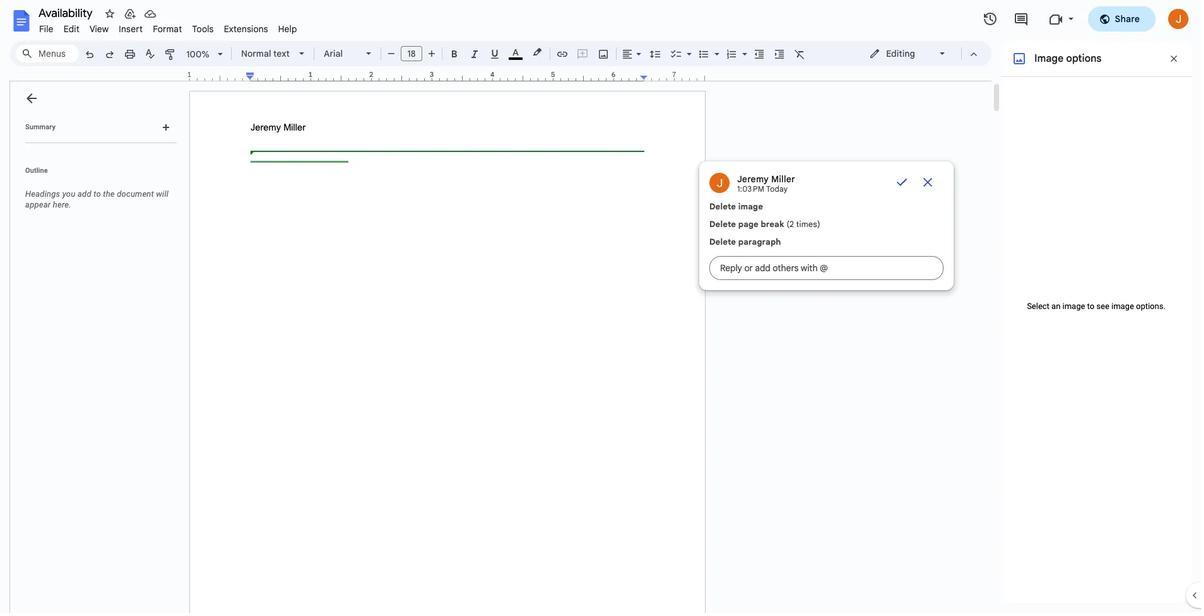 Task type: describe. For each thing, give the bounding box(es) containing it.
jeremy
[[738, 174, 769, 185]]

delete for delete image
[[710, 201, 736, 212]]

left margin image
[[190, 71, 254, 81]]

styles list. normal text selected. option
[[241, 45, 292, 63]]

line & paragraph spacing image
[[648, 45, 663, 63]]

checklist menu image
[[684, 45, 692, 50]]

edit menu item
[[59, 21, 85, 37]]

help
[[278, 23, 297, 35]]

main toolbar
[[78, 0, 810, 596]]

font list. arial selected. option
[[324, 45, 359, 63]]

right margin image
[[641, 71, 705, 81]]

1:03 pm
[[738, 184, 765, 194]]

summary heading
[[25, 123, 55, 133]]

file menu item
[[34, 21, 59, 37]]

menu bar banner
[[0, 0, 1202, 614]]

insert menu item
[[114, 21, 148, 37]]

delete image
[[710, 201, 763, 212]]

appear
[[25, 200, 51, 210]]

editing button
[[861, 44, 956, 63]]

Font size field
[[401, 46, 428, 62]]

image inside jeremy miller list
[[739, 201, 763, 212]]

document outline element
[[10, 81, 182, 614]]

format menu item
[[148, 21, 187, 37]]

delete page break (2 times)
[[710, 219, 821, 230]]

times)
[[797, 219, 821, 230]]

you
[[62, 189, 75, 199]]

options
[[1067, 52, 1102, 65]]

1
[[187, 70, 192, 79]]

insert
[[119, 23, 143, 35]]

today
[[767, 184, 788, 194]]

here.
[[53, 200, 71, 210]]

tools menu item
[[187, 21, 219, 37]]

to for see
[[1088, 302, 1095, 312]]

normal
[[241, 48, 271, 59]]

image
[[1035, 52, 1064, 65]]

break
[[761, 219, 785, 230]]

add
[[78, 189, 91, 199]]

(2
[[787, 219, 794, 230]]

outline heading
[[10, 166, 182, 184]]

outline
[[25, 167, 48, 175]]

editing
[[887, 48, 916, 59]]



Task type: locate. For each thing, give the bounding box(es) containing it.
edit
[[64, 23, 79, 35]]

bulleted list menu image
[[712, 45, 720, 50]]

image options section
[[1002, 41, 1192, 604]]

0 vertical spatial delete
[[710, 201, 736, 212]]

Zoom field
[[181, 45, 229, 64]]

tools
[[192, 23, 214, 35]]

jeremy miller 1:03 pm today
[[738, 174, 796, 194]]

2 horizontal spatial image
[[1112, 302, 1135, 312]]

0 vertical spatial to
[[94, 189, 101, 199]]

select
[[1028, 302, 1050, 312]]

0 horizontal spatial image
[[739, 201, 763, 212]]

paragraph
[[739, 237, 782, 248]]

select an image to see image options. element
[[1021, 302, 1173, 312]]

delete for delete paragraph
[[710, 237, 736, 248]]

2 delete from the top
[[710, 219, 736, 230]]

extensions menu item
[[219, 21, 273, 37]]

delete
[[710, 201, 736, 212], [710, 219, 736, 230], [710, 237, 736, 248]]

page
[[739, 219, 759, 230]]

share button
[[1088, 6, 1156, 32]]

0 horizontal spatial to
[[94, 189, 101, 199]]

help menu item
[[273, 21, 302, 37]]

delete left paragraph
[[710, 237, 736, 248]]

3 delete from the top
[[710, 237, 736, 248]]

1 vertical spatial delete
[[710, 219, 736, 230]]

text color image
[[509, 45, 523, 60]]

delete down jeremy miller icon
[[710, 201, 736, 212]]

menu bar containing file
[[34, 16, 302, 37]]

options.
[[1137, 302, 1166, 312]]

1 horizontal spatial to
[[1088, 302, 1095, 312]]

normal text
[[241, 48, 290, 59]]

format
[[153, 23, 182, 35]]

see
[[1097, 302, 1110, 312]]

view
[[90, 23, 109, 35]]

extensions
[[224, 23, 268, 35]]

Rename text field
[[34, 5, 100, 20]]

1 vertical spatial to
[[1088, 302, 1095, 312]]

to inside headings you add to the document will appear here.
[[94, 189, 101, 199]]

select an image to see image options.
[[1028, 302, 1166, 312]]

Zoom text field
[[183, 45, 213, 63]]

file
[[39, 23, 53, 35]]

image right an
[[1063, 302, 1086, 312]]

menu bar inside menu bar banner
[[34, 16, 302, 37]]

headings
[[25, 189, 60, 199]]

highlight color image
[[530, 45, 544, 60]]

share
[[1116, 13, 1140, 25]]

summary
[[25, 123, 55, 131]]

2 vertical spatial delete
[[710, 237, 736, 248]]

Star checkbox
[[101, 5, 119, 23]]

image right see
[[1112, 302, 1135, 312]]

view menu item
[[85, 21, 114, 37]]

the
[[103, 189, 115, 199]]

Font size text field
[[402, 46, 422, 61]]

insert image image
[[596, 45, 611, 63]]

jeremy miller list
[[700, 162, 954, 290]]

delete paragraph
[[710, 237, 782, 248]]

to inside image options section
[[1088, 302, 1095, 312]]

arial
[[324, 48, 343, 59]]

menu bar
[[34, 16, 302, 37]]

delete down delete image
[[710, 219, 736, 230]]

text
[[273, 48, 290, 59]]

to for the
[[94, 189, 101, 199]]

1 horizontal spatial image
[[1063, 302, 1086, 312]]

image
[[739, 201, 763, 212], [1063, 302, 1086, 312], [1112, 302, 1135, 312]]

mode and view toolbar
[[860, 41, 984, 66]]

Menus field
[[16, 45, 79, 63]]

image options
[[1035, 52, 1102, 65]]

Reply field
[[710, 256, 944, 280]]

document
[[117, 189, 154, 199]]

headings you add to the document will appear here.
[[25, 189, 169, 210]]

an
[[1052, 302, 1061, 312]]

will
[[156, 189, 169, 199]]

to
[[94, 189, 101, 199], [1088, 302, 1095, 312]]

to left the
[[94, 189, 101, 199]]

jeremy miller image
[[710, 173, 730, 193]]

image down 1:03 pm
[[739, 201, 763, 212]]

to left see
[[1088, 302, 1095, 312]]

image options application
[[0, 0, 1202, 614]]

miller
[[772, 174, 796, 185]]

1 delete from the top
[[710, 201, 736, 212]]



Task type: vqa. For each thing, say whether or not it's contained in the screenshot.
menu bar in Menu bar 'banner'
yes



